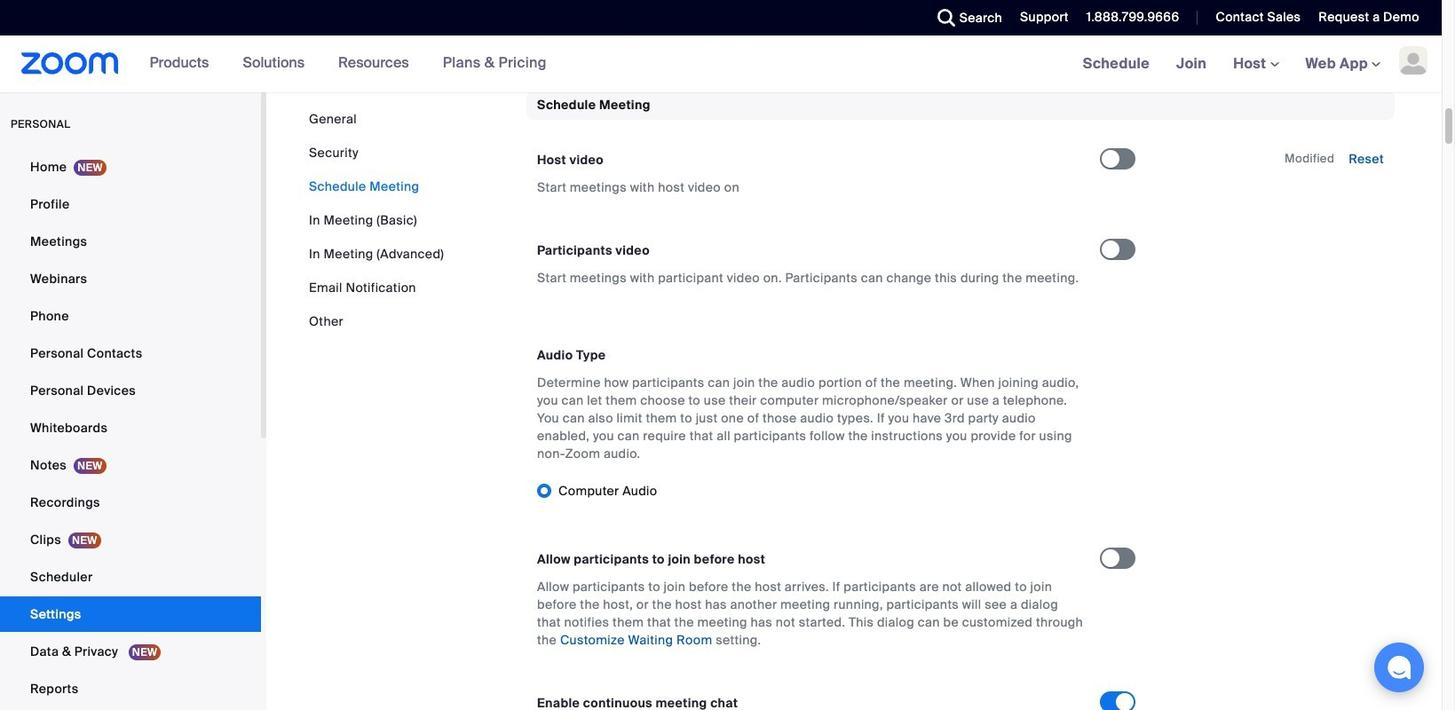 Task type: locate. For each thing, give the bounding box(es) containing it.
menu bar
[[309, 110, 444, 330]]

profile picture image
[[1400, 46, 1428, 75]]

meetings navigation
[[1070, 36, 1442, 93]]

personal menu menu
[[0, 149, 261, 709]]

schedule meeting element
[[527, 92, 1395, 710]]

product information navigation
[[119, 36, 560, 92]]

banner
[[0, 36, 1442, 93]]



Task type: vqa. For each thing, say whether or not it's contained in the screenshot.
meetings "navigation"
yes



Task type: describe. For each thing, give the bounding box(es) containing it.
open chat image
[[1387, 655, 1412, 680]]

zoom logo image
[[21, 52, 119, 75]]



